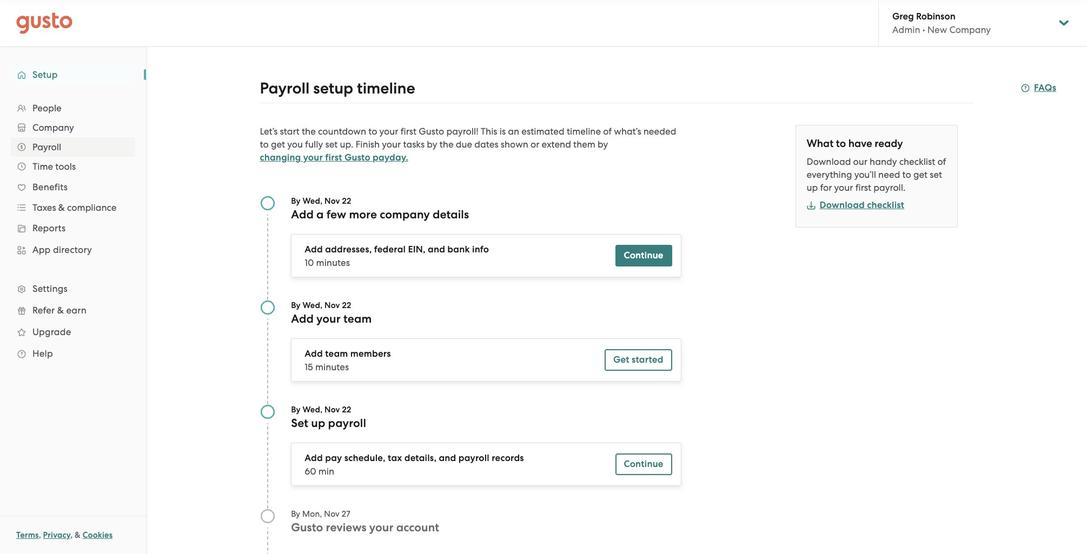 Task type: describe. For each thing, give the bounding box(es) containing it.
wed, for a
[[303, 196, 323, 206]]

add team members 15 minutes
[[305, 348, 391, 373]]

payroll setup timeline
[[260, 79, 415, 98]]

up.
[[340, 139, 354, 150]]

for
[[821, 182, 832, 193]]

company button
[[11, 118, 135, 137]]

upgrade
[[32, 327, 71, 338]]

your inside download our handy checklist of everything you'll need to get set up for your first payroll.
[[835, 182, 854, 193]]

robinson
[[917, 11, 956, 22]]

admin
[[893, 24, 921, 35]]

bank
[[448, 244, 470, 255]]

payroll button
[[11, 137, 135, 157]]

terms , privacy , & cookies
[[16, 531, 113, 541]]

wed, for up
[[303, 405, 323, 415]]

what
[[807, 137, 834, 150]]

nov for a
[[325, 196, 340, 206]]

reports link
[[11, 219, 135, 238]]

ready
[[875, 137, 903, 150]]

add inside by wed, nov 22 add your team
[[291, 312, 314, 326]]

nov for reviews
[[324, 510, 340, 519]]

1 continue from the top
[[624, 250, 664, 261]]

27
[[342, 510, 351, 519]]

first for changing
[[325, 152, 342, 163]]

company inside dropdown button
[[32, 122, 74, 133]]

tax
[[388, 453, 402, 464]]

1 continue button from the top
[[616, 245, 672, 267]]

add for a
[[305, 244, 323, 255]]

get inside let's start the countdown to your first gusto payroll! this is an estimated                     timeline of what's needed to get you fully set up.
[[271, 139, 285, 150]]

app directory
[[32, 245, 92, 255]]

details
[[433, 208, 469, 222]]

few
[[327, 208, 346, 222]]

settings link
[[11, 279, 135, 299]]

payroll for up
[[328, 417, 366, 431]]

greg
[[893, 11, 914, 22]]

faqs button
[[1022, 82, 1057, 95]]

0 horizontal spatial timeline
[[357, 79, 415, 98]]

add addresses, federal ein, and bank info 10 minutes
[[305, 244, 489, 268]]

add for your
[[305, 348, 323, 360]]

compliance
[[67, 202, 117, 213]]

your inside by mon, nov 27 gusto reviews your account
[[369, 521, 394, 535]]

& for earn
[[57, 305, 64, 316]]

2 by from the left
[[598, 139, 608, 150]]

terms link
[[16, 531, 39, 541]]

download checklist
[[820, 200, 905, 211]]

circle blank image
[[260, 509, 275, 524]]

estimated
[[522, 126, 565, 137]]

download checklist link
[[807, 200, 905, 211]]

team inside the "add team members 15 minutes"
[[325, 348, 348, 360]]

1 vertical spatial checklist
[[868, 200, 905, 211]]

help link
[[11, 344, 135, 364]]

pay
[[325, 453, 342, 464]]

add pay schedule, tax details, and payroll records 60 min
[[305, 453, 524, 477]]

benefits
[[32, 182, 68, 193]]

greg robinson admin • new company
[[893, 11, 991, 35]]

your down fully
[[303, 152, 323, 163]]

2 continue from the top
[[624, 459, 664, 470]]

add for up
[[305, 453, 323, 464]]

get started
[[614, 354, 664, 366]]

refer
[[32, 305, 55, 316]]

people
[[32, 103, 62, 114]]

taxes & compliance
[[32, 202, 117, 213]]

app directory link
[[11, 240, 135, 260]]

start
[[280, 126, 300, 137]]

checklist inside download our handy checklist of everything you'll need to get set up for your first payroll.
[[900, 156, 936, 167]]

new
[[928, 24, 948, 35]]

first for for
[[856, 182, 872, 193]]

you
[[287, 139, 303, 150]]

terms
[[16, 531, 39, 541]]

and inside add addresses, federal ein, and bank info 10 minutes
[[428, 244, 445, 255]]

refer & earn
[[32, 305, 87, 316]]

payroll!
[[447, 126, 479, 137]]

everything
[[807, 169, 852, 180]]

setup link
[[11, 65, 135, 84]]

benefits link
[[11, 177, 135, 197]]

help
[[32, 348, 53, 359]]

the inside finish your tasks by the due dates shown or extend them by changing your first gusto payday.
[[440, 139, 454, 150]]

handy
[[870, 156, 897, 167]]

dates
[[475, 139, 499, 150]]

10
[[305, 258, 314, 268]]

taxes & compliance button
[[11, 198, 135, 218]]

get started button
[[605, 350, 672, 371]]

shown
[[501, 139, 529, 150]]

is
[[500, 126, 506, 137]]

gusto inside finish your tasks by the due dates shown or extend them by changing your first gusto payday.
[[345, 152, 371, 163]]

15
[[305, 362, 313, 373]]

refer & earn link
[[11, 301, 135, 320]]

set
[[291, 417, 309, 431]]

time tools
[[32, 161, 76, 172]]

due
[[456, 139, 472, 150]]

changing your first gusto payday. button
[[260, 152, 409, 164]]

get
[[614, 354, 630, 366]]

directory
[[53, 245, 92, 255]]

started
[[632, 354, 664, 366]]

by wed, nov 22 add a few more company details
[[291, 196, 469, 222]]

gusto inside by mon, nov 27 gusto reviews your account
[[291, 521, 323, 535]]

upgrade link
[[11, 322, 135, 342]]

1 , from the left
[[39, 531, 41, 541]]

reviews
[[326, 521, 367, 535]]

by wed, nov 22 add your team
[[291, 301, 372, 326]]



Task type: vqa. For each thing, say whether or not it's contained in the screenshot.
based at bottom left
no



Task type: locate. For each thing, give the bounding box(es) containing it.
download inside download our handy checklist of everything you'll need to get set up for your first payroll.
[[807, 156, 851, 167]]

0 horizontal spatial payroll
[[32, 142, 61, 153]]

payroll inside dropdown button
[[32, 142, 61, 153]]

company inside greg robinson admin • new company
[[950, 24, 991, 35]]

download down for
[[820, 200, 865, 211]]

gusto navigation element
[[0, 47, 146, 382]]

& inside dropdown button
[[58, 202, 65, 213]]

1 vertical spatial team
[[325, 348, 348, 360]]

0 vertical spatial 22
[[342, 196, 351, 206]]

federal
[[374, 244, 406, 255]]

1 vertical spatial of
[[938, 156, 947, 167]]

wed, inside by wed, nov 22 set up payroll
[[303, 405, 323, 415]]

gusto up finish your tasks by the due dates shown or extend them by changing your first gusto payday.
[[419, 126, 444, 137]]

0 vertical spatial set
[[325, 139, 338, 150]]

members
[[350, 348, 391, 360]]

you'll
[[855, 169, 877, 180]]

gusto down the mon,
[[291, 521, 323, 535]]

get up changing
[[271, 139, 285, 150]]

and right the ein,
[[428, 244, 445, 255]]

nov inside by wed, nov 22 add your team
[[325, 301, 340, 311]]

privacy link
[[43, 531, 70, 541]]

your up payday.
[[382, 139, 401, 150]]

wed, up set
[[303, 405, 323, 415]]

let's start the countdown to your first gusto payroll! this is an estimated                     timeline of what's needed to get you fully set up.
[[260, 126, 677, 150]]

get inside download our handy checklist of everything you'll need to get set up for your first payroll.
[[914, 169, 928, 180]]

by for add a few more company details
[[291, 196, 301, 206]]

the left due
[[440, 139, 454, 150]]

countdown
[[318, 126, 366, 137]]

1 vertical spatial set
[[930, 169, 943, 180]]

1 vertical spatial and
[[439, 453, 456, 464]]

0 horizontal spatial of
[[603, 126, 612, 137]]

wed, up a
[[303, 196, 323, 206]]

0 vertical spatial wed,
[[303, 196, 323, 206]]

and
[[428, 244, 445, 255], [439, 453, 456, 464]]

0 vertical spatial get
[[271, 139, 285, 150]]

0 vertical spatial payroll
[[328, 417, 366, 431]]

gusto down finish
[[345, 152, 371, 163]]

finish
[[356, 139, 380, 150]]

1 vertical spatial the
[[440, 139, 454, 150]]

0 vertical spatial continue
[[624, 250, 664, 261]]

needed
[[644, 126, 677, 137]]

60
[[305, 466, 316, 477]]

1 horizontal spatial by
[[598, 139, 608, 150]]

list
[[0, 98, 146, 365]]

time tools button
[[11, 157, 135, 176]]

0 horizontal spatial by
[[427, 139, 438, 150]]

0 vertical spatial timeline
[[357, 79, 415, 98]]

0 vertical spatial gusto
[[419, 126, 444, 137]]

payroll up start
[[260, 79, 310, 98]]

22 for payroll
[[342, 405, 351, 415]]

extend
[[542, 139, 571, 150]]

continue button
[[616, 245, 672, 267], [616, 454, 672, 476]]

3 by from the top
[[291, 405, 301, 415]]

list containing people
[[0, 98, 146, 365]]

timeline up them
[[567, 126, 601, 137]]

2 vertical spatial &
[[75, 531, 81, 541]]

download for download our handy checklist of everything you'll need to get set up for your first payroll.
[[807, 156, 851, 167]]

timeline right setup
[[357, 79, 415, 98]]

timeline
[[357, 79, 415, 98], [567, 126, 601, 137]]

by for gusto reviews your account
[[291, 510, 300, 519]]

0 horizontal spatial first
[[325, 152, 342, 163]]

ein,
[[408, 244, 426, 255]]

2 vertical spatial 22
[[342, 405, 351, 415]]

by inside by mon, nov 27 gusto reviews your account
[[291, 510, 300, 519]]

22 down the "add team members 15 minutes"
[[342, 405, 351, 415]]

0 horizontal spatial set
[[325, 139, 338, 150]]

2 continue button from the top
[[616, 454, 672, 476]]

to right need
[[903, 169, 912, 180]]

privacy
[[43, 531, 70, 541]]

team up members
[[344, 312, 372, 326]]

first inside download our handy checklist of everything you'll need to get set up for your first payroll.
[[856, 182, 872, 193]]

by
[[291, 196, 301, 206], [291, 301, 301, 311], [291, 405, 301, 415], [291, 510, 300, 519]]

info
[[472, 244, 489, 255]]

by right tasks
[[427, 139, 438, 150]]

payroll for payroll
[[32, 142, 61, 153]]

timeline inside let's start the countdown to your first gusto payroll! this is an estimated                     timeline of what's needed to get you fully set up.
[[567, 126, 601, 137]]

0 vertical spatial payroll
[[260, 79, 310, 98]]

1 horizontal spatial company
[[950, 24, 991, 35]]

checklist up need
[[900, 156, 936, 167]]

tasks
[[403, 139, 425, 150]]

1 horizontal spatial timeline
[[567, 126, 601, 137]]

0 horizontal spatial the
[[302, 126, 316, 137]]

0 vertical spatial company
[[950, 24, 991, 35]]

your inside let's start the countdown to your first gusto payroll! this is an estimated                     timeline of what's needed to get you fully set up.
[[380, 126, 399, 137]]

1 vertical spatial wed,
[[303, 301, 323, 311]]

to inside download our handy checklist of everything you'll need to get set up for your first payroll.
[[903, 169, 912, 180]]

1 wed, from the top
[[303, 196, 323, 206]]

earn
[[66, 305, 87, 316]]

2 22 from the top
[[342, 301, 351, 311]]

schedule,
[[344, 453, 386, 464]]

0 vertical spatial and
[[428, 244, 445, 255]]

to left 'have'
[[836, 137, 846, 150]]

wed, inside the by wed, nov 22 add a few more company details
[[303, 196, 323, 206]]

1 horizontal spatial first
[[401, 126, 417, 137]]

gusto inside let's start the countdown to your first gusto payroll! this is an estimated                     timeline of what's needed to get you fully set up.
[[419, 126, 444, 137]]

and inside add pay schedule, tax details, and payroll records 60 min
[[439, 453, 456, 464]]

add inside the by wed, nov 22 add a few more company details
[[291, 208, 314, 222]]

1 vertical spatial minutes
[[315, 362, 349, 373]]

minutes inside the "add team members 15 minutes"
[[315, 362, 349, 373]]

payroll left the records
[[459, 453, 490, 464]]

your
[[380, 126, 399, 137], [382, 139, 401, 150], [303, 152, 323, 163], [835, 182, 854, 193], [317, 312, 341, 326], [369, 521, 394, 535]]

checklist
[[900, 156, 936, 167], [868, 200, 905, 211]]

&
[[58, 202, 65, 213], [57, 305, 64, 316], [75, 531, 81, 541]]

nov inside by wed, nov 22 set up payroll
[[325, 405, 340, 415]]

add inside the "add team members 15 minutes"
[[305, 348, 323, 360]]

cookies button
[[83, 529, 113, 542]]

first inside let's start the countdown to your first gusto payroll! this is an estimated                     timeline of what's needed to get you fully set up.
[[401, 126, 417, 137]]

tools
[[55, 161, 76, 172]]

22 for team
[[342, 301, 351, 311]]

0 horizontal spatial ,
[[39, 531, 41, 541]]

nov inside by mon, nov 27 gusto reviews your account
[[324, 510, 340, 519]]

setup
[[32, 69, 58, 80]]

1 vertical spatial first
[[325, 152, 342, 163]]

& left earn
[[57, 305, 64, 316]]

2 horizontal spatial first
[[856, 182, 872, 193]]

payroll up pay
[[328, 417, 366, 431]]

1 vertical spatial &
[[57, 305, 64, 316]]

1 vertical spatial 22
[[342, 301, 351, 311]]

by inside the by wed, nov 22 add a few more company details
[[291, 196, 301, 206]]

time
[[32, 161, 53, 172]]

1 vertical spatial timeline
[[567, 126, 601, 137]]

up inside download our handy checklist of everything you'll need to get set up for your first payroll.
[[807, 182, 818, 193]]

1 vertical spatial payroll
[[459, 453, 490, 464]]

1 horizontal spatial payroll
[[260, 79, 310, 98]]

mon,
[[303, 510, 322, 519]]

gusto
[[419, 126, 444, 137], [345, 152, 371, 163], [291, 521, 323, 535]]

& for compliance
[[58, 202, 65, 213]]

0 horizontal spatial gusto
[[291, 521, 323, 535]]

get
[[271, 139, 285, 150], [914, 169, 928, 180]]

of inside download our handy checklist of everything you'll need to get set up for your first payroll.
[[938, 156, 947, 167]]

set inside let's start the countdown to your first gusto payroll! this is an estimated                     timeline of what's needed to get you fully set up.
[[325, 139, 338, 150]]

of
[[603, 126, 612, 137], [938, 156, 947, 167]]

up left for
[[807, 182, 818, 193]]

2 wed, from the top
[[303, 301, 323, 311]]

company down people
[[32, 122, 74, 133]]

1 horizontal spatial up
[[807, 182, 818, 193]]

nov for up
[[325, 405, 340, 415]]

1 vertical spatial continue
[[624, 459, 664, 470]]

1 vertical spatial download
[[820, 200, 865, 211]]

, left cookies button
[[70, 531, 73, 541]]

your right for
[[835, 182, 854, 193]]

wed, down 10
[[303, 301, 323, 311]]

by right them
[[598, 139, 608, 150]]

a
[[317, 208, 324, 222]]

2 vertical spatial gusto
[[291, 521, 323, 535]]

payroll inside add pay schedule, tax details, and payroll records 60 min
[[459, 453, 490, 464]]

add inside add addresses, federal ein, and bank info 10 minutes
[[305, 244, 323, 255]]

wed, inside by wed, nov 22 add your team
[[303, 301, 323, 311]]

& right 'taxes'
[[58, 202, 65, 213]]

0 horizontal spatial payroll
[[328, 417, 366, 431]]

home image
[[16, 12, 73, 34]]

minutes right 15
[[315, 362, 349, 373]]

have
[[849, 137, 873, 150]]

your inside by wed, nov 22 add your team
[[317, 312, 341, 326]]

set right need
[[930, 169, 943, 180]]

of inside let's start the countdown to your first gusto payroll! this is an estimated                     timeline of what's needed to get you fully set up.
[[603, 126, 612, 137]]

2 vertical spatial first
[[856, 182, 872, 193]]

our
[[854, 156, 868, 167]]

first inside finish your tasks by the due dates shown or extend them by changing your first gusto payday.
[[325, 152, 342, 163]]

nov for your
[[325, 301, 340, 311]]

•
[[923, 24, 926, 35]]

0 vertical spatial of
[[603, 126, 612, 137]]

addresses,
[[325, 244, 372, 255]]

company right "new"
[[950, 24, 991, 35]]

and right details,
[[439, 453, 456, 464]]

what to have ready
[[807, 137, 903, 150]]

minutes down addresses,
[[316, 258, 350, 268]]

by for add your team
[[291, 301, 301, 311]]

22 up members
[[342, 301, 351, 311]]

by mon, nov 27 gusto reviews your account
[[291, 510, 439, 535]]

first down the up.
[[325, 152, 342, 163]]

3 wed, from the top
[[303, 405, 323, 415]]

minutes inside add addresses, federal ein, and bank info 10 minutes
[[316, 258, 350, 268]]

1 vertical spatial payroll
[[32, 142, 61, 153]]

0 horizontal spatial get
[[271, 139, 285, 150]]

0 vertical spatial &
[[58, 202, 65, 213]]

first
[[401, 126, 417, 137], [325, 152, 342, 163], [856, 182, 872, 193]]

what's
[[614, 126, 641, 137]]

0 vertical spatial minutes
[[316, 258, 350, 268]]

& left the cookies
[[75, 531, 81, 541]]

by for set up payroll
[[291, 405, 301, 415]]

setup
[[313, 79, 353, 98]]

payroll.
[[874, 182, 906, 193]]

22
[[342, 196, 351, 206], [342, 301, 351, 311], [342, 405, 351, 415]]

22 inside by wed, nov 22 add your team
[[342, 301, 351, 311]]

4 by from the top
[[291, 510, 300, 519]]

payroll for and
[[459, 453, 490, 464]]

continue
[[624, 250, 664, 261], [624, 459, 664, 470]]

payroll for payroll setup timeline
[[260, 79, 310, 98]]

changing
[[260, 152, 301, 163]]

first up tasks
[[401, 126, 417, 137]]

1 vertical spatial up
[[311, 417, 325, 431]]

0 vertical spatial first
[[401, 126, 417, 137]]

company
[[950, 24, 991, 35], [32, 122, 74, 133]]

download up everything
[[807, 156, 851, 167]]

2 , from the left
[[70, 531, 73, 541]]

reports
[[32, 223, 66, 234]]

1 vertical spatial continue button
[[616, 454, 672, 476]]

by
[[427, 139, 438, 150], [598, 139, 608, 150]]

2 horizontal spatial gusto
[[419, 126, 444, 137]]

faqs
[[1035, 82, 1057, 94]]

2 by from the top
[[291, 301, 301, 311]]

payroll
[[328, 417, 366, 431], [459, 453, 490, 464]]

1 horizontal spatial gusto
[[345, 152, 371, 163]]

0 vertical spatial the
[[302, 126, 316, 137]]

settings
[[32, 284, 68, 294]]

set up changing your first gusto payday. button
[[325, 139, 338, 150]]

add inside add pay schedule, tax details, and payroll records 60 min
[[305, 453, 323, 464]]

1 horizontal spatial set
[[930, 169, 943, 180]]

1 horizontal spatial of
[[938, 156, 947, 167]]

0 vertical spatial checklist
[[900, 156, 936, 167]]

up right set
[[311, 417, 325, 431]]

to
[[369, 126, 377, 137], [836, 137, 846, 150], [260, 139, 269, 150], [903, 169, 912, 180]]

the up fully
[[302, 126, 316, 137]]

up
[[807, 182, 818, 193], [311, 417, 325, 431]]

the inside let's start the countdown to your first gusto payroll! this is an estimated                     timeline of what's needed to get you fully set up.
[[302, 126, 316, 137]]

team inside by wed, nov 22 add your team
[[344, 312, 372, 326]]

22 for few
[[342, 196, 351, 206]]

1 22 from the top
[[342, 196, 351, 206]]

1 vertical spatial company
[[32, 122, 74, 133]]

22 inside the by wed, nov 22 add a few more company details
[[342, 196, 351, 206]]

up inside by wed, nov 22 set up payroll
[[311, 417, 325, 431]]

22 up few
[[342, 196, 351, 206]]

1 horizontal spatial payroll
[[459, 453, 490, 464]]

download our handy checklist of everything you'll need to get set up for your first payroll.
[[807, 156, 947, 193]]

by inside by wed, nov 22 add your team
[[291, 301, 301, 311]]

nov inside the by wed, nov 22 add a few more company details
[[325, 196, 340, 206]]

first down you'll
[[856, 182, 872, 193]]

1 horizontal spatial ,
[[70, 531, 73, 541]]

3 22 from the top
[[342, 405, 351, 415]]

min
[[319, 466, 334, 477]]

0 horizontal spatial up
[[311, 417, 325, 431]]

2 vertical spatial wed,
[[303, 405, 323, 415]]

0 horizontal spatial company
[[32, 122, 74, 133]]

to up finish
[[369, 126, 377, 137]]

finish your tasks by the due dates shown or extend them by changing your first gusto payday.
[[260, 139, 608, 163]]

,
[[39, 531, 41, 541], [70, 531, 73, 541]]

people button
[[11, 98, 135, 118]]

app
[[32, 245, 51, 255]]

let's
[[260, 126, 278, 137]]

0 vertical spatial team
[[344, 312, 372, 326]]

your up the "add team members 15 minutes"
[[317, 312, 341, 326]]

your right reviews
[[369, 521, 394, 535]]

set inside download our handy checklist of everything you'll need to get set up for your first payroll.
[[930, 169, 943, 180]]

your up finish
[[380, 126, 399, 137]]

0 vertical spatial continue button
[[616, 245, 672, 267]]

1 by from the top
[[291, 196, 301, 206]]

1 by from the left
[[427, 139, 438, 150]]

or
[[531, 139, 540, 150]]

wed, for your
[[303, 301, 323, 311]]

0 vertical spatial download
[[807, 156, 851, 167]]

22 inside by wed, nov 22 set up payroll
[[342, 405, 351, 415]]

payroll up the time
[[32, 142, 61, 153]]

get right need
[[914, 169, 928, 180]]

1 vertical spatial gusto
[[345, 152, 371, 163]]

team left members
[[325, 348, 348, 360]]

by inside by wed, nov 22 set up payroll
[[291, 405, 301, 415]]

1 vertical spatial get
[[914, 169, 928, 180]]

to down let's
[[260, 139, 269, 150]]

cookies
[[83, 531, 113, 541]]

checklist down payroll. at the top
[[868, 200, 905, 211]]

download for download checklist
[[820, 200, 865, 211]]

need
[[879, 169, 901, 180]]

, left privacy
[[39, 531, 41, 541]]

minutes
[[316, 258, 350, 268], [315, 362, 349, 373]]

payroll inside by wed, nov 22 set up payroll
[[328, 417, 366, 431]]

0 vertical spatial up
[[807, 182, 818, 193]]

1 horizontal spatial get
[[914, 169, 928, 180]]

1 horizontal spatial the
[[440, 139, 454, 150]]



